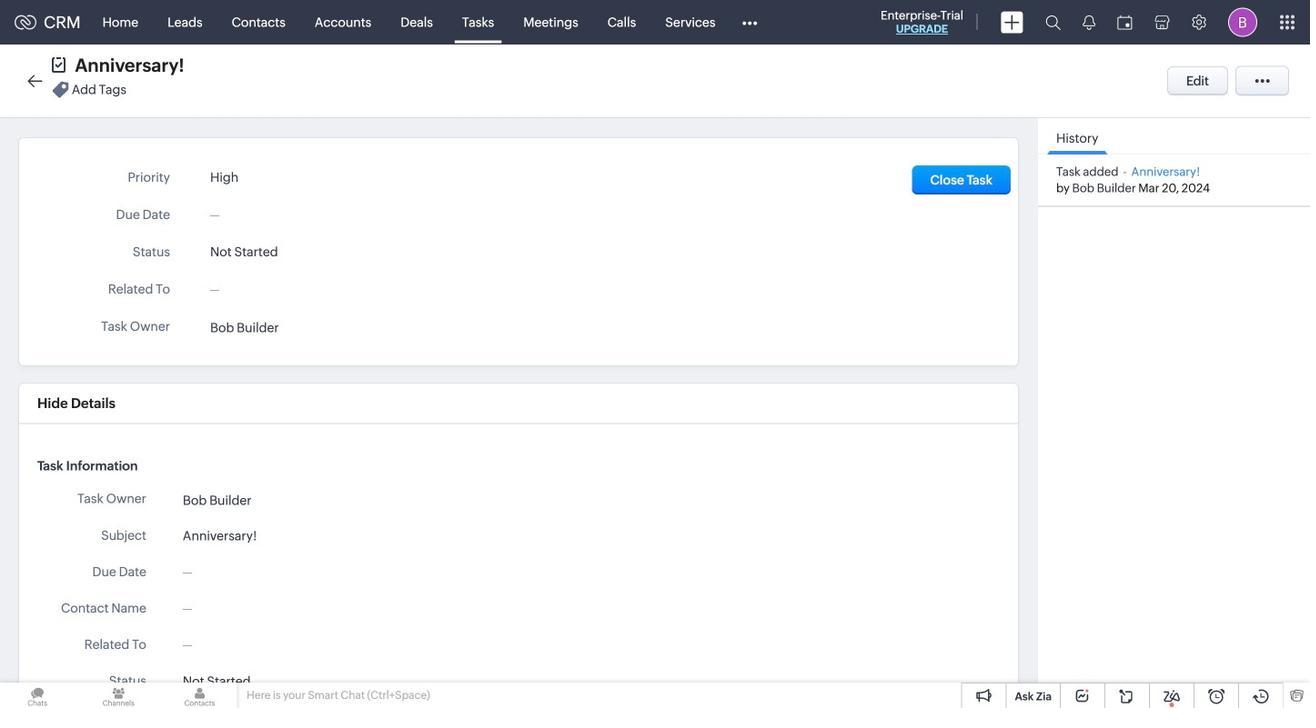 Task type: describe. For each thing, give the bounding box(es) containing it.
create menu image
[[1001, 11, 1023, 33]]

signals image
[[1083, 15, 1095, 30]]

create menu element
[[990, 0, 1034, 44]]

Other Modules field
[[730, 8, 769, 37]]

profile image
[[1228, 8, 1257, 37]]

logo image
[[15, 15, 36, 30]]



Task type: vqa. For each thing, say whether or not it's contained in the screenshot.
Contacts "image"
yes



Task type: locate. For each thing, give the bounding box(es) containing it.
profile element
[[1217, 0, 1268, 44]]

contacts image
[[162, 683, 237, 709]]

calendar image
[[1117, 15, 1133, 30]]

channels image
[[81, 683, 156, 709]]

search element
[[1034, 0, 1072, 45]]

signals element
[[1072, 0, 1106, 45]]

chats image
[[0, 683, 75, 709]]

search image
[[1045, 15, 1061, 30]]



